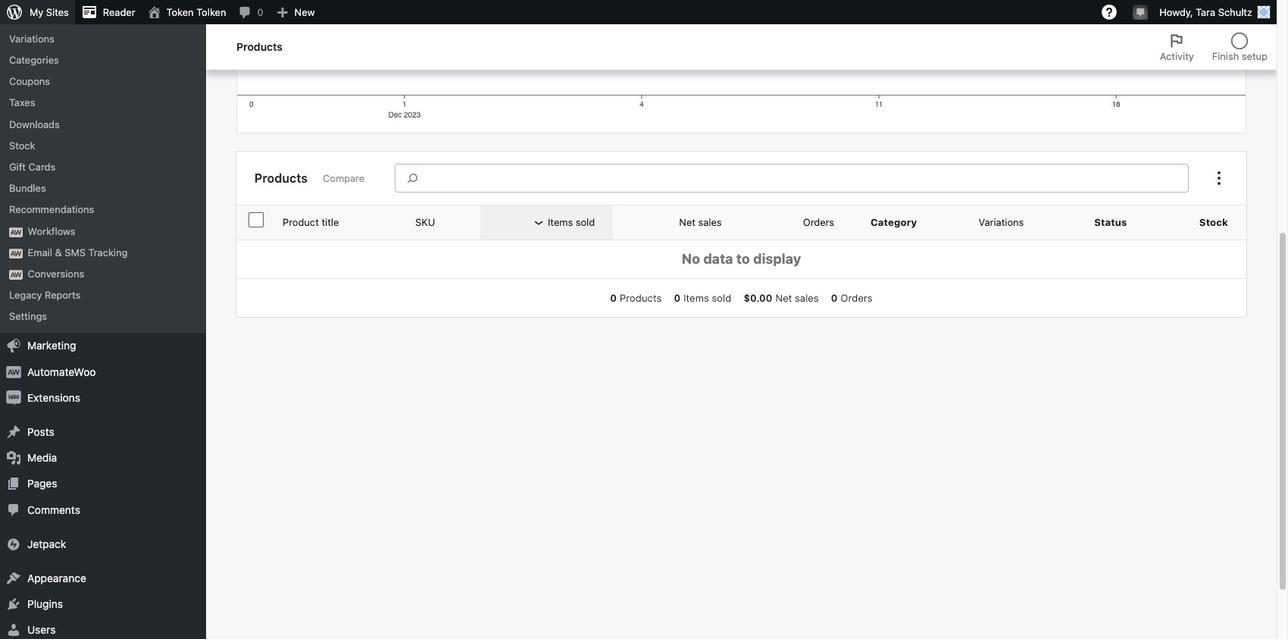 Task type: vqa. For each thing, say whether or not it's contained in the screenshot.
Net
yes



Task type: describe. For each thing, give the bounding box(es) containing it.
$0.00 net sales
[[744, 292, 819, 304]]

posts link
[[0, 419, 206, 445]]

appearance
[[27, 572, 86, 584]]

token tolken link
[[141, 0, 232, 24]]

0 orders
[[831, 292, 873, 304]]

howdy, tara schultz
[[1160, 6, 1253, 18]]

net sales button
[[640, 209, 740, 236]]

compare
[[323, 172, 365, 184]]

recommendations
[[9, 203, 94, 216]]

email & sms tracking link
[[0, 242, 206, 263]]

taxes
[[9, 97, 35, 109]]

products inside section
[[620, 292, 662, 304]]

legacy
[[9, 289, 42, 301]]

finish setup
[[1213, 50, 1268, 62]]

new link
[[270, 0, 321, 24]]

net sales
[[680, 216, 722, 229]]

conversions link
[[0, 263, 206, 284]]

my sites link
[[0, 0, 75, 24]]

notification image
[[1135, 5, 1147, 17]]

1 horizontal spatial items
[[684, 292, 710, 304]]

variations inside button
[[979, 216, 1024, 229]]

posts
[[27, 425, 54, 438]]

legacy reports link
[[0, 284, 206, 306]]

sms
[[65, 246, 86, 258]]

products for activity button
[[237, 40, 283, 53]]

my sites
[[30, 6, 69, 18]]

$0.00
[[744, 292, 773, 304]]

reader
[[103, 6, 135, 18]]

activity
[[1160, 50, 1195, 62]]

media
[[27, 451, 57, 464]]

new
[[295, 6, 315, 18]]

email
[[28, 246, 52, 258]]

0 for 0
[[257, 6, 264, 18]]

product title button
[[274, 209, 367, 236]]

email & sms tracking
[[28, 246, 128, 258]]

automatewoo link
[[0, 359, 206, 385]]

sold inside button
[[576, 216, 595, 229]]

workflows link
[[0, 220, 206, 242]]

settings
[[9, 310, 47, 322]]

0 for 0 products
[[611, 292, 617, 304]]

display
[[754, 251, 802, 267]]

automatewoo element for conversions
[[9, 270, 23, 280]]

tara
[[1196, 6, 1216, 18]]

0 products
[[611, 292, 662, 304]]

jetpack link
[[0, 531, 206, 557]]

1 horizontal spatial stock
[[1200, 216, 1229, 228]]

pages link
[[0, 471, 206, 497]]

variations button
[[970, 209, 1052, 236]]

1 vertical spatial sales
[[795, 292, 819, 304]]

extensions
[[27, 391, 80, 404]]

to
[[737, 251, 750, 267]]

toolbar navigation
[[0, 0, 1277, 27]]

no
[[682, 251, 701, 267]]

gift cards
[[9, 161, 56, 173]]

choose which values to display image
[[1211, 169, 1229, 187]]

0 vertical spatial orders
[[9, 11, 40, 23]]

media link
[[0, 445, 206, 471]]

activity button
[[1151, 24, 1204, 70]]

tolken
[[197, 6, 226, 18]]

marketing
[[27, 339, 76, 352]]

downloads link
[[0, 113, 206, 135]]

schultz
[[1219, 6, 1253, 18]]

products for compare button
[[255, 171, 308, 185]]

cards
[[29, 161, 56, 173]]

users link
[[0, 617, 206, 639]]

setup
[[1242, 50, 1268, 62]]

no data to display
[[682, 251, 802, 267]]

0 vertical spatial stock
[[9, 139, 35, 151]]

title
[[322, 216, 339, 229]]

settings link
[[0, 306, 206, 327]]

finish
[[1213, 50, 1240, 62]]



Task type: locate. For each thing, give the bounding box(es) containing it.
tracking
[[88, 246, 128, 258]]

0 vertical spatial sales
[[699, 216, 722, 229]]

automatewoo element for workflows
[[9, 227, 23, 237]]

orders inside section
[[841, 292, 873, 304]]

orders link
[[0, 7, 206, 28]]

stock link
[[0, 135, 206, 156]]

items sold button
[[509, 209, 614, 236]]

section
[[604, 291, 879, 305]]

category
[[871, 216, 918, 228]]

downloads
[[9, 118, 60, 130]]

1 horizontal spatial variations
[[979, 216, 1024, 229]]

2 vertical spatial orders
[[841, 292, 873, 304]]

sku
[[416, 216, 435, 229]]

automatewoo element inside email & sms tracking link
[[9, 248, 23, 258]]

section containing 0
[[604, 291, 879, 305]]

token tolken
[[167, 6, 226, 18]]

variations inside 'link'
[[9, 32, 55, 45]]

reports
[[45, 289, 81, 301]]

coupons link
[[0, 71, 206, 92]]

automatewoo element
[[9, 227, 23, 237], [9, 248, 23, 258], [9, 270, 23, 280]]

recommendations link
[[0, 199, 206, 220]]

items
[[548, 216, 573, 229], [684, 292, 710, 304]]

0 vertical spatial net
[[680, 216, 696, 229]]

orders right $0.00 net sales
[[841, 292, 873, 304]]

net
[[680, 216, 696, 229], [776, 292, 793, 304]]

stock down choose which values to display image
[[1200, 216, 1229, 228]]

0 vertical spatial products
[[237, 40, 283, 53]]

product title
[[283, 216, 339, 229]]

automatewoo element left the email
[[9, 248, 23, 258]]

1 vertical spatial variations
[[979, 216, 1024, 229]]

net inside section
[[776, 292, 793, 304]]

variations
[[9, 32, 55, 45], [979, 216, 1024, 229]]

1 vertical spatial sold
[[712, 292, 732, 304]]

1 vertical spatial net
[[776, 292, 793, 304]]

0 horizontal spatial orders
[[9, 11, 40, 23]]

1 horizontal spatial sold
[[712, 292, 732, 304]]

0 inside toolbar navigation
[[257, 6, 264, 18]]

bundles link
[[0, 178, 206, 199]]

coupons
[[9, 75, 50, 87]]

categories
[[9, 54, 59, 66]]

automatewoo element left workflows
[[9, 227, 23, 237]]

0 horizontal spatial stock
[[9, 139, 35, 151]]

bundles
[[9, 182, 46, 194]]

stock
[[9, 139, 35, 151], [1200, 216, 1229, 228]]

1 vertical spatial automatewoo element
[[9, 248, 23, 258]]

0 horizontal spatial sold
[[576, 216, 595, 229]]

&
[[55, 246, 62, 258]]

token
[[167, 6, 194, 18]]

orders button
[[764, 209, 853, 236]]

howdy,
[[1160, 6, 1194, 18]]

conversions
[[28, 268, 84, 280]]

0 link
[[232, 0, 270, 24]]

compare button
[[317, 166, 371, 190]]

my
[[30, 6, 43, 18]]

workflows
[[28, 225, 76, 237]]

0 horizontal spatial items
[[548, 216, 573, 229]]

tab list
[[1151, 24, 1277, 70]]

1 vertical spatial products
[[255, 171, 308, 185]]

extensions link
[[0, 385, 206, 411]]

product
[[283, 216, 319, 229]]

data
[[704, 251, 734, 267]]

0 vertical spatial variations
[[9, 32, 55, 45]]

plugins
[[27, 598, 63, 610]]

0 horizontal spatial sales
[[699, 216, 722, 229]]

products
[[237, 40, 283, 53], [255, 171, 308, 185], [620, 292, 662, 304]]

orders inside button
[[803, 216, 835, 229]]

items sold
[[548, 216, 595, 229]]

automatewoo element for email & sms tracking
[[9, 248, 23, 258]]

sold
[[576, 216, 595, 229], [712, 292, 732, 304]]

0 for 0 orders
[[831, 292, 838, 304]]

Select All checkbox
[[249, 212, 264, 227]]

sku button
[[406, 209, 463, 236]]

0 horizontal spatial variations
[[9, 32, 55, 45]]

products down 0 link in the top of the page
[[237, 40, 283, 53]]

users
[[27, 623, 56, 636]]

categories link
[[0, 49, 206, 71]]

items inside button
[[548, 216, 573, 229]]

pages
[[27, 477, 57, 490]]

products up select all option
[[255, 171, 308, 185]]

products left 0 items sold
[[620, 292, 662, 304]]

orders left category
[[803, 216, 835, 229]]

net right $0.00
[[776, 292, 793, 304]]

1 vertical spatial stock
[[1200, 216, 1229, 228]]

2 vertical spatial products
[[620, 292, 662, 304]]

tab list containing activity
[[1151, 24, 1277, 70]]

0 vertical spatial sold
[[576, 216, 595, 229]]

reader link
[[75, 0, 141, 24]]

automatewoo element inside conversions link
[[9, 270, 23, 280]]

legacy reports
[[9, 289, 81, 301]]

0 horizontal spatial net
[[680, 216, 696, 229]]

orders
[[9, 11, 40, 23], [803, 216, 835, 229], [841, 292, 873, 304]]

automatewoo
[[27, 365, 96, 378]]

gift
[[9, 161, 26, 173]]

0 for 0 items sold
[[674, 292, 681, 304]]

1 vertical spatial items
[[684, 292, 710, 304]]

automatewoo element up "legacy"
[[9, 270, 23, 280]]

1 vertical spatial orders
[[803, 216, 835, 229]]

status
[[1095, 216, 1128, 228]]

finish setup button
[[1204, 24, 1277, 70]]

2 horizontal spatial orders
[[841, 292, 873, 304]]

variations link
[[0, 28, 206, 49]]

net inside net sales button
[[680, 216, 696, 229]]

3 automatewoo element from the top
[[9, 270, 23, 280]]

1 horizontal spatial orders
[[803, 216, 835, 229]]

gift cards link
[[0, 156, 206, 178]]

1 horizontal spatial net
[[776, 292, 793, 304]]

net up the no
[[680, 216, 696, 229]]

stock up gift
[[9, 139, 35, 151]]

taxes link
[[0, 92, 206, 113]]

sales inside button
[[699, 216, 722, 229]]

2 vertical spatial automatewoo element
[[9, 270, 23, 280]]

2 automatewoo element from the top
[[9, 248, 23, 258]]

appearance link
[[0, 566, 206, 591]]

sales
[[699, 216, 722, 229], [795, 292, 819, 304]]

comments link
[[0, 497, 206, 523]]

1 automatewoo element from the top
[[9, 227, 23, 237]]

automatewoo element inside the workflows link
[[9, 227, 23, 237]]

marketing link
[[0, 333, 206, 359]]

sales up data
[[699, 216, 722, 229]]

0 vertical spatial automatewoo element
[[9, 227, 23, 237]]

0 vertical spatial items
[[548, 216, 573, 229]]

sales left 0 orders
[[795, 292, 819, 304]]

sites
[[46, 6, 69, 18]]

1 horizontal spatial sales
[[795, 292, 819, 304]]

comments
[[27, 503, 80, 516]]

orders left the sites
[[9, 11, 40, 23]]



